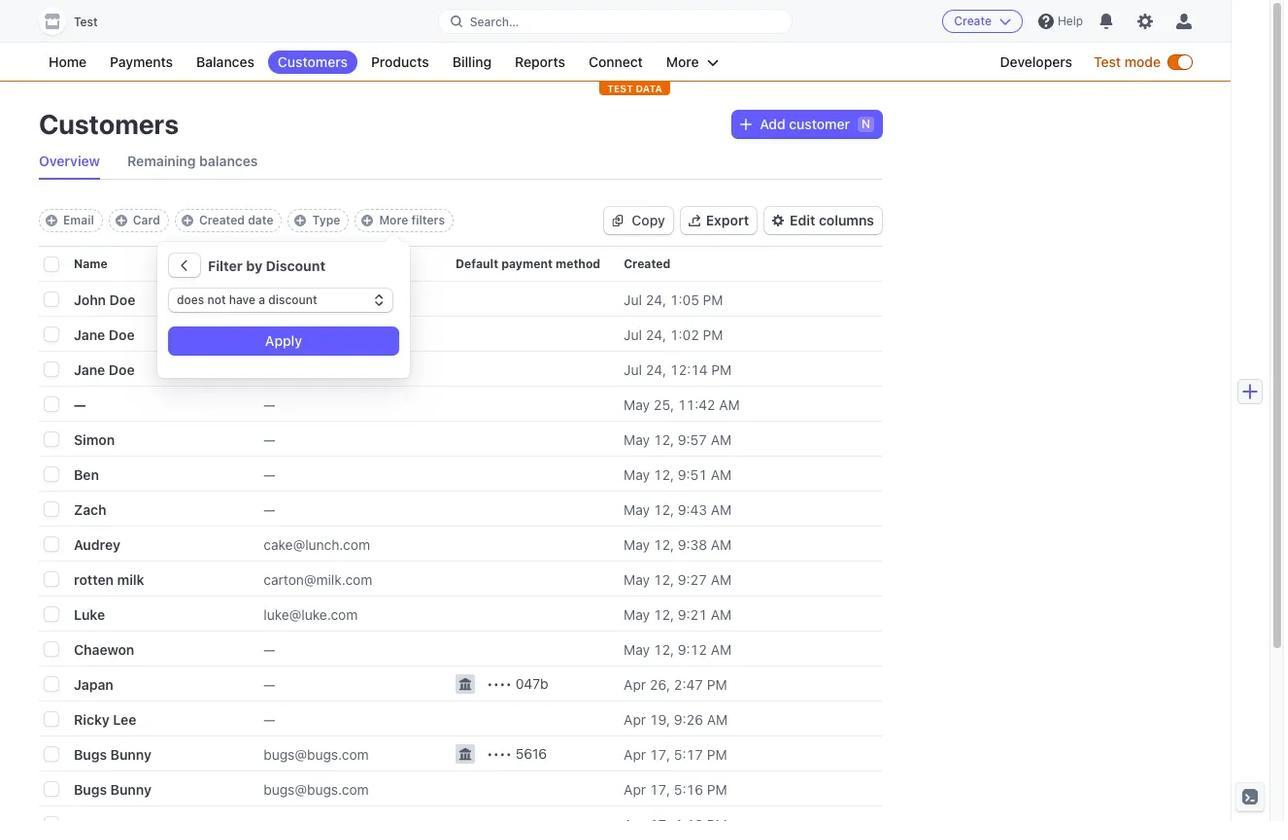 Task type: describe. For each thing, give the bounding box(es) containing it.
bugs@bugs.com link for apr 17, 5:16 pm
[[264, 773, 456, 805]]

jul 24, 1:05 pm
[[624, 291, 724, 308]]

1 horizontal spatial email
[[264, 257, 295, 271]]

9:57
[[678, 431, 707, 448]]

apr 26, 2:47 pm
[[624, 676, 728, 692]]

am for may 12, 9:43 am
[[711, 501, 732, 518]]

date
[[248, 213, 274, 227]]

chaewon link
[[74, 633, 201, 665]]

12, for 9:38
[[654, 536, 675, 553]]

•••• for •••• 5616
[[487, 745, 512, 762]]

bugs@bugs.com for apr 17, 5:16 pm
[[264, 781, 369, 797]]

connect
[[589, 53, 643, 70]]

doe for jul 24, 12:14 pm
[[109, 361, 135, 378]]

— link for jul 24, 1:05 pm
[[264, 283, 456, 315]]

overview link
[[39, 144, 100, 179]]

— link for may 12, 9:51 am
[[264, 458, 456, 490]]

customers link
[[268, 51, 358, 74]]

payment
[[502, 257, 553, 271]]

may 12, 9:51 am
[[624, 466, 732, 483]]

select item checkbox for may 12, 9:43 am
[[45, 503, 58, 516]]

— for may 25, 11:42 am
[[264, 396, 275, 413]]

billing link
[[443, 51, 502, 74]]

bunny for apr 17, 5:16 pm
[[110, 781, 152, 797]]

carton@milk.com link
[[264, 563, 456, 595]]

select item checkbox for apr 17, 5:17 pm
[[45, 747, 58, 761]]

may for may 12, 9:38 am
[[624, 536, 650, 553]]

email inside toolbar
[[63, 213, 94, 227]]

may 12, 9:21 am link
[[624, 598, 764, 630]]

luke@luke.com
[[264, 606, 358, 622]]

9:43
[[678, 501, 707, 518]]

may for may 12, 9:12 am
[[624, 641, 650, 657]]

12, for 9:21
[[654, 606, 675, 622]]

select item checkbox for japan
[[45, 677, 58, 691]]

export
[[706, 212, 749, 228]]

am for may 12, 9:51 am
[[711, 466, 732, 483]]

am for may 25, 11:42 am
[[720, 396, 740, 413]]

apr 19, 9:26 am
[[624, 711, 728, 727]]

luke@luke.com link
[[264, 598, 456, 630]]

pm for apr 17, 5:16 pm
[[707, 781, 728, 797]]

ben
[[74, 466, 99, 483]]

may for may 25, 11:42 am
[[624, 396, 650, 413]]

jane doe for jul 24, 12:14 pm
[[74, 361, 135, 378]]

add
[[760, 116, 786, 132]]

may 12, 9:12 am link
[[624, 633, 764, 665]]

default payment method
[[456, 257, 601, 271]]

12:14
[[670, 361, 708, 378]]

rotten
[[74, 571, 114, 588]]

audrey link
[[74, 528, 201, 560]]

edit
[[790, 212, 816, 228]]

may 12, 9:38 am
[[624, 536, 732, 553]]

— link for may 12, 9:12 am
[[264, 633, 456, 665]]

— for jul 24, 12:14 pm
[[264, 361, 275, 378]]

may 12, 9:27 am link
[[624, 563, 764, 595]]

12, for 9:12
[[654, 641, 675, 657]]

customer
[[790, 116, 850, 132]]

does not have a discount button
[[169, 289, 393, 312]]

Select All checkbox
[[45, 258, 58, 271]]

— for apr 26, 2:47 pm
[[264, 676, 275, 692]]

more for more filters
[[379, 213, 409, 227]]

japan link
[[74, 668, 201, 700]]

9:51
[[678, 466, 707, 483]]

apply
[[265, 332, 302, 349]]

•••• 047b link
[[444, 663, 624, 702]]

a
[[259, 293, 265, 307]]

discount
[[266, 257, 326, 274]]

luke link
[[74, 598, 201, 630]]

— link for may 12, 9:43 am
[[264, 493, 456, 525]]

jul for jul 24, 1:05 pm
[[624, 291, 642, 308]]

jane doe link for jul 24, 1:02 pm
[[74, 318, 201, 350]]

— link for jul 24, 12:14 pm
[[264, 353, 456, 385]]

test
[[608, 83, 633, 94]]

toolbar containing email
[[39, 209, 454, 232]]

0 vertical spatial svg image
[[741, 119, 752, 130]]

pm for jul 24, 12:14 pm
[[712, 361, 732, 378]]

milk
[[117, 571, 144, 588]]

jul 24, 1:02 pm link
[[624, 318, 764, 350]]

select item checkbox for jane doe
[[45, 328, 58, 341]]

12, for 9:57
[[654, 431, 675, 448]]

filters
[[412, 213, 445, 227]]

select item checkbox for may 12, 9:38 am
[[45, 538, 58, 551]]

pm for jul 24, 1:05 pm
[[703, 291, 724, 308]]

reports
[[515, 53, 566, 70]]

products
[[371, 53, 429, 70]]

zach
[[74, 501, 106, 518]]

may 12, 9:43 am
[[624, 501, 732, 518]]

select item checkbox for apr 19, 9:26 am
[[45, 712, 58, 726]]

•••• for •••• 047b
[[487, 675, 512, 692]]

Search… text field
[[439, 9, 792, 34]]

•••• 5616
[[487, 745, 547, 762]]

reports link
[[505, 51, 575, 74]]

edit columns
[[790, 212, 875, 228]]

mode
[[1125, 53, 1161, 70]]

apr 17, 5:16 pm link
[[624, 773, 764, 805]]

add type image
[[295, 215, 307, 226]]

pm for apr 26, 2:47 pm
[[707, 676, 728, 692]]

test for test
[[74, 15, 98, 29]]

copy button
[[605, 207, 673, 234]]

by
[[246, 257, 263, 274]]

•••• 5616 link
[[444, 733, 624, 772]]

24, for 1:05
[[646, 291, 667, 308]]

jane doe link for jul 24, 12:14 pm
[[74, 353, 201, 385]]

columns
[[819, 212, 875, 228]]

bugs bunny link for apr 17, 5:16 pm
[[74, 773, 201, 805]]

default
[[456, 257, 499, 271]]

created for created
[[624, 257, 671, 271]]

balances link
[[187, 51, 264, 74]]

17, for 5:17
[[650, 746, 671, 762]]

pm for jul 24, 1:02 pm
[[703, 326, 724, 343]]

apr for apr 17, 5:17 pm
[[624, 746, 646, 762]]

am for may 12, 9:27 am
[[711, 571, 732, 588]]

home link
[[39, 51, 96, 74]]

— link for apr 19, 9:26 am
[[264, 703, 456, 735]]

filter
[[208, 257, 243, 274]]

simon link
[[74, 423, 201, 455]]

apply button
[[169, 328, 398, 355]]

add card image
[[115, 215, 127, 226]]

am for may 12, 9:57 am
[[711, 431, 732, 448]]



Task type: vqa. For each thing, say whether or not it's contained in the screenshot.
•••• to the top
yes



Task type: locate. For each thing, give the bounding box(es) containing it.
1 jane doe link from the top
[[74, 318, 201, 350]]

may up the may 12, 9:38 am
[[624, 501, 650, 518]]

— link for apr 26, 2:47 pm
[[264, 668, 456, 700]]

apr for apr 26, 2:47 pm
[[624, 676, 646, 692]]

1 24, from the top
[[646, 291, 667, 308]]

— for may 12, 9:43 am
[[264, 501, 275, 518]]

pm for apr 17, 5:17 pm
[[707, 746, 728, 762]]

12, for 9:27
[[654, 571, 675, 588]]

svg image
[[741, 119, 752, 130], [179, 260, 190, 272]]

1 vertical spatial jul
[[624, 326, 642, 343]]

1 vertical spatial email
[[264, 257, 295, 271]]

2 bugs bunny from the top
[[74, 781, 152, 797]]

0 vertical spatial customers
[[278, 53, 348, 70]]

12, left 9:51
[[654, 466, 675, 483]]

may for may 12, 9:43 am
[[624, 501, 650, 518]]

may 25, 11:42 am
[[624, 396, 740, 413]]

0 vertical spatial jane doe link
[[74, 318, 201, 350]]

menu containing filter by discount
[[161, 246, 398, 355]]

apr for apr 17, 5:16 pm
[[624, 781, 646, 797]]

1 select item checkbox from the top
[[45, 328, 58, 341]]

0 vertical spatial jul
[[624, 291, 642, 308]]

am
[[720, 396, 740, 413], [711, 431, 732, 448], [711, 466, 732, 483], [711, 501, 732, 518], [711, 536, 732, 553], [711, 571, 732, 588], [711, 606, 732, 622], [711, 641, 732, 657], [707, 711, 728, 727]]

may 25, 11:42 am link
[[624, 388, 764, 420]]

1 vertical spatial bugs bunny
[[74, 781, 152, 797]]

1 jane doe from the top
[[74, 326, 135, 343]]

select item checkbox for may 12, 9:27 am
[[45, 573, 58, 586]]

1 vertical spatial created
[[624, 257, 671, 271]]

1:05
[[670, 291, 700, 308]]

developers
[[1001, 53, 1073, 70]]

2 may from the top
[[624, 431, 650, 448]]

6 select item checkbox from the top
[[45, 573, 58, 586]]

1 vertical spatial jane doe link
[[74, 353, 201, 385]]

1 vertical spatial bugs
[[74, 781, 107, 797]]

test up home
[[74, 15, 98, 29]]

test for test mode
[[1094, 53, 1122, 70]]

have
[[229, 293, 256, 307]]

may for may 12, 9:57 am
[[624, 431, 650, 448]]

5:16
[[674, 781, 704, 797]]

more inside button
[[667, 53, 699, 70]]

jul
[[624, 291, 642, 308], [624, 326, 642, 343], [624, 361, 642, 378]]

4 12, from the top
[[654, 536, 675, 553]]

1 horizontal spatial svg image
[[741, 119, 752, 130]]

5616
[[516, 745, 547, 762]]

4 select item checkbox from the top
[[45, 503, 58, 516]]

bugs@bugs.com link
[[264, 738, 456, 770], [264, 773, 456, 805]]

bugs@bugs.com for apr 17, 5:17 pm
[[264, 746, 369, 762]]

bugs bunny link
[[74, 738, 201, 770], [74, 773, 201, 805]]

Select Item checkbox
[[45, 328, 58, 341], [45, 398, 58, 411], [45, 433, 58, 446], [45, 607, 58, 621], [45, 642, 58, 656], [45, 677, 58, 691]]

1 horizontal spatial customers
[[278, 53, 348, 70]]

2 apr from the top
[[624, 711, 646, 727]]

copy
[[632, 212, 666, 228]]

type
[[312, 213, 341, 227]]

0 vertical spatial jane
[[74, 326, 105, 343]]

more right "connect"
[[667, 53, 699, 70]]

select item checkbox for luke
[[45, 607, 58, 621]]

0 vertical spatial jane doe
[[74, 326, 135, 343]]

jane doe for jul 24, 1:02 pm
[[74, 326, 135, 343]]

17, inside apr 17, 5:16 pm link
[[650, 781, 671, 797]]

1 select item checkbox from the top
[[45, 293, 58, 306]]

test left mode
[[1094, 53, 1122, 70]]

bunny
[[110, 746, 152, 762], [110, 781, 152, 797]]

3 24, from the top
[[646, 361, 667, 378]]

0 vertical spatial bugs
[[74, 746, 107, 762]]

may down the may 12, 9:38 am
[[624, 571, 650, 588]]

1 jane from the top
[[74, 326, 105, 343]]

24, left 12:14
[[646, 361, 667, 378]]

17, inside apr 17, 5:17 pm link
[[650, 746, 671, 762]]

discount
[[269, 293, 317, 307]]

— link for jul 24, 1:02 pm
[[264, 318, 456, 350]]

7 select item checkbox from the top
[[45, 712, 58, 726]]

svg image up does
[[179, 260, 190, 272]]

9:26
[[674, 711, 704, 727]]

simon
[[74, 431, 115, 448]]

2 vertical spatial doe
[[109, 361, 135, 378]]

am for may 12, 9:21 am
[[711, 606, 732, 622]]

may 12, 9:21 am
[[624, 606, 732, 622]]

doe inside 'link'
[[110, 291, 135, 308]]

may 12, 9:38 am link
[[624, 528, 764, 560]]

pm inside "link"
[[703, 326, 724, 343]]

Select Item checkbox
[[45, 293, 58, 306], [45, 363, 58, 376], [45, 468, 58, 481], [45, 503, 58, 516], [45, 538, 58, 551], [45, 573, 58, 586], [45, 712, 58, 726], [45, 747, 58, 761], [45, 782, 58, 796]]

doe
[[110, 291, 135, 308], [109, 326, 135, 343], [109, 361, 135, 378]]

2 bugs bunny link from the top
[[74, 773, 201, 805]]

—
[[264, 291, 275, 308], [264, 326, 275, 343], [264, 361, 275, 378], [74, 396, 86, 413], [264, 396, 275, 413], [264, 431, 275, 448], [264, 466, 275, 483], [264, 501, 275, 518], [264, 641, 275, 657], [264, 676, 275, 692], [264, 711, 275, 727]]

2 vertical spatial jul
[[624, 361, 642, 378]]

1 bugs from the top
[[74, 746, 107, 762]]

am right 9:43
[[711, 501, 732, 518]]

apr up apr 17, 5:16 pm
[[624, 746, 646, 762]]

9:21
[[678, 606, 707, 622]]

bugs@bugs.com
[[264, 746, 369, 762], [264, 781, 369, 797]]

1 horizontal spatial test
[[1094, 53, 1122, 70]]

more right add more filters "icon"
[[379, 213, 409, 227]]

help button
[[1031, 6, 1091, 37]]

jul for jul 24, 1:02 pm
[[624, 326, 642, 343]]

2 select item checkbox from the top
[[45, 398, 58, 411]]

bugs bunny for apr 17, 5:16 pm
[[74, 781, 152, 797]]

bugs@bugs.com link for apr 17, 5:17 pm
[[264, 738, 456, 770]]

am right 9:21
[[711, 606, 732, 622]]

0 vertical spatial ••••
[[487, 675, 512, 692]]

email right the add email icon
[[63, 213, 94, 227]]

9:38
[[678, 536, 707, 553]]

created inside toolbar
[[199, 213, 245, 227]]

0 horizontal spatial test
[[74, 15, 98, 29]]

7 12, from the top
[[654, 641, 675, 657]]

1 jul from the top
[[624, 291, 642, 308]]

rotten milk
[[74, 571, 144, 588]]

may up may 12, 9:12 am
[[624, 606, 650, 622]]

2 select item checkbox from the top
[[45, 363, 58, 376]]

1 vertical spatial customers
[[39, 108, 179, 140]]

2 jane from the top
[[74, 361, 105, 378]]

jul inside "link"
[[624, 326, 642, 343]]

4 may from the top
[[624, 501, 650, 518]]

12, left 9:43
[[654, 501, 675, 518]]

customers up the "overview"
[[39, 108, 179, 140]]

filter by discount
[[208, 257, 326, 274]]

am for may 12, 9:12 am
[[711, 641, 732, 657]]

0 vertical spatial bugs@bugs.com
[[264, 746, 369, 762]]

select item checkbox for may 12, 9:51 am
[[45, 468, 58, 481]]

1 bugs@bugs.com from the top
[[264, 746, 369, 762]]

select item checkbox for chaewon
[[45, 642, 58, 656]]

1 vertical spatial jane doe
[[74, 361, 135, 378]]

4 select item checkbox from the top
[[45, 607, 58, 621]]

export button
[[681, 207, 757, 234]]

may for may 12, 9:21 am
[[624, 606, 650, 622]]

2 17, from the top
[[650, 781, 671, 797]]

12,
[[654, 431, 675, 448], [654, 466, 675, 483], [654, 501, 675, 518], [654, 536, 675, 553], [654, 571, 675, 588], [654, 606, 675, 622], [654, 641, 675, 657]]

jul left 1:02
[[624, 326, 642, 343]]

jane for jul 24, 12:14 pm
[[74, 361, 105, 378]]

•••• 047b
[[487, 675, 549, 692]]

jane
[[74, 326, 105, 343], [74, 361, 105, 378]]

7 may from the top
[[624, 606, 650, 622]]

select item checkbox for apr 17, 5:16 pm
[[45, 782, 58, 796]]

may for may 12, 9:51 am
[[624, 466, 650, 483]]

am right the 11:42 at the right of the page
[[720, 396, 740, 413]]

8 may from the top
[[624, 641, 650, 657]]

am for may 12, 9:38 am
[[711, 536, 732, 553]]

2 vertical spatial 24,
[[646, 361, 667, 378]]

0 vertical spatial test
[[74, 15, 98, 29]]

1 vertical spatial bugs bunny link
[[74, 773, 201, 805]]

12, left 9:21
[[654, 606, 675, 622]]

toolbar
[[39, 209, 454, 232]]

25,
[[654, 396, 675, 413]]

apr 17, 5:17 pm
[[624, 746, 728, 762]]

jul left 1:05 at the right of the page
[[624, 291, 642, 308]]

carton@milk.com
[[264, 571, 373, 588]]

doe for jul 24, 1:02 pm
[[109, 326, 135, 343]]

0 vertical spatial 17,
[[650, 746, 671, 762]]

•••• left 047b
[[487, 675, 512, 692]]

payments
[[110, 53, 173, 70]]

2 jane doe link from the top
[[74, 353, 201, 385]]

2 12, from the top
[[654, 466, 675, 483]]

apr for apr 19, 9:26 am
[[624, 711, 646, 727]]

am right 9:12
[[711, 641, 732, 657]]

1 bugs bunny link from the top
[[74, 738, 201, 770]]

created
[[199, 213, 245, 227], [624, 257, 671, 271]]

2 jul from the top
[[624, 326, 642, 343]]

1 vertical spatial 17,
[[650, 781, 671, 797]]

apr left 19, in the right bottom of the page
[[624, 711, 646, 727]]

email
[[63, 213, 94, 227], [264, 257, 295, 271]]

pm right 12:14
[[712, 361, 732, 378]]

3 select item checkbox from the top
[[45, 468, 58, 481]]

may up may 12, 9:51 am
[[624, 431, 650, 448]]

0 horizontal spatial email
[[63, 213, 94, 227]]

lee
[[113, 711, 136, 727]]

— link
[[264, 283, 456, 315], [264, 318, 456, 350], [264, 353, 456, 385], [74, 388, 201, 420], [264, 388, 456, 420], [264, 423, 456, 455], [264, 458, 456, 490], [264, 493, 456, 525], [264, 633, 456, 665], [264, 668, 456, 700], [264, 703, 456, 735]]

bugs bunny
[[74, 746, 152, 762], [74, 781, 152, 797]]

jul down "jul 24, 1:02 pm"
[[624, 361, 642, 378]]

remaining balances
[[127, 153, 258, 169]]

select item checkbox for jul 24, 1:05 pm
[[45, 293, 58, 306]]

cake@lunch.com link
[[264, 528, 456, 560]]

1 bunny from the top
[[110, 746, 152, 762]]

pm right 1:02
[[703, 326, 724, 343]]

12, left 9:12
[[654, 641, 675, 657]]

24, for 1:02
[[646, 326, 667, 343]]

svg image left add
[[741, 119, 752, 130]]

12, left 9:27
[[654, 571, 675, 588]]

name
[[74, 257, 108, 271]]

search…
[[470, 14, 519, 29]]

1 vertical spatial more
[[379, 213, 409, 227]]

12, left '9:57'
[[654, 431, 675, 448]]

5 may from the top
[[624, 536, 650, 553]]

balances
[[196, 53, 255, 70]]

5 select item checkbox from the top
[[45, 642, 58, 656]]

0 horizontal spatial svg image
[[179, 260, 190, 272]]

2 bugs@bugs.com from the top
[[264, 781, 369, 797]]

bugs for apr 17, 5:16 pm
[[74, 781, 107, 797]]

2 •••• from the top
[[487, 745, 512, 762]]

menu
[[161, 246, 398, 355]]

pm
[[703, 291, 724, 308], [703, 326, 724, 343], [712, 361, 732, 378], [707, 676, 728, 692], [707, 746, 728, 762], [707, 781, 728, 797]]

select item checkbox for —
[[45, 398, 58, 411]]

may 12, 9:27 am
[[624, 571, 732, 588]]

am right 9:38
[[711, 536, 732, 553]]

may for may 12, 9:27 am
[[624, 571, 650, 588]]

0 vertical spatial bugs@bugs.com link
[[264, 738, 456, 770]]

1 12, from the top
[[654, 431, 675, 448]]

not
[[207, 293, 226, 307]]

svg image
[[613, 215, 624, 227]]

may 12, 9:51 am link
[[624, 458, 764, 490]]

pm right 5:16
[[707, 781, 728, 797]]

john doe link
[[74, 283, 201, 315]]

0 vertical spatial doe
[[110, 291, 135, 308]]

more for more
[[667, 53, 699, 70]]

1 vertical spatial bugs@bugs.com
[[264, 781, 369, 797]]

am for apr 19, 9:26 am
[[707, 711, 728, 727]]

1 bugs bunny from the top
[[74, 746, 152, 762]]

balances
[[199, 153, 258, 169]]

bugs for apr 17, 5:17 pm
[[74, 746, 107, 762]]

1 horizontal spatial more
[[667, 53, 699, 70]]

0 vertical spatial more
[[667, 53, 699, 70]]

24, for 12:14
[[646, 361, 667, 378]]

create button
[[943, 10, 1023, 33]]

1 vertical spatial bugs@bugs.com link
[[264, 773, 456, 805]]

jul 24, 1:02 pm
[[624, 326, 724, 343]]

1 17, from the top
[[650, 746, 671, 762]]

email right by
[[264, 257, 295, 271]]

1 vertical spatial ••••
[[487, 745, 512, 762]]

0 vertical spatial bunny
[[110, 746, 152, 762]]

— for may 12, 9:57 am
[[264, 431, 275, 448]]

2 bugs@bugs.com link from the top
[[264, 773, 456, 805]]

bugs
[[74, 746, 107, 762], [74, 781, 107, 797]]

bugs bunny link for apr 17, 5:17 pm
[[74, 738, 201, 770]]

24, left 1:05 at the right of the page
[[646, 291, 667, 308]]

may 12, 9:43 am link
[[624, 493, 764, 525]]

bunny for apr 17, 5:17 pm
[[110, 746, 152, 762]]

created right 'add created date' image
[[199, 213, 245, 227]]

select item checkbox for jul 24, 12:14 pm
[[45, 363, 58, 376]]

john
[[74, 291, 106, 308]]

2 bunny from the top
[[110, 781, 152, 797]]

— link for may 25, 11:42 am
[[264, 388, 456, 420]]

created down copy
[[624, 257, 671, 271]]

1 bugs@bugs.com link from the top
[[264, 738, 456, 770]]

3 apr from the top
[[624, 746, 646, 762]]

card
[[133, 213, 160, 227]]

1 vertical spatial doe
[[109, 326, 135, 343]]

am right 9:51
[[711, 466, 732, 483]]

apr left 26,
[[624, 676, 646, 692]]

luke
[[74, 606, 105, 622]]

chaewon
[[74, 641, 134, 657]]

8 select item checkbox from the top
[[45, 747, 58, 761]]

1 vertical spatial svg image
[[179, 260, 190, 272]]

may up may 12, 9:43 am
[[624, 466, 650, 483]]

12, for 9:43
[[654, 501, 675, 518]]

— for jul 24, 1:05 pm
[[264, 291, 275, 308]]

047b
[[516, 675, 549, 692]]

test data
[[608, 83, 663, 94]]

0 horizontal spatial customers
[[39, 108, 179, 140]]

n
[[862, 117, 871, 131]]

17, left 5:17 at the bottom
[[650, 746, 671, 762]]

12, left 9:38
[[654, 536, 675, 553]]

jul for jul 24, 12:14 pm
[[624, 361, 642, 378]]

billing
[[453, 53, 492, 70]]

26,
[[650, 676, 671, 692]]

— link for may 12, 9:57 am
[[264, 423, 456, 455]]

— for may 12, 9:12 am
[[264, 641, 275, 657]]

•••• left 5616
[[487, 745, 512, 762]]

customers inside customers link
[[278, 53, 348, 70]]

created for created date
[[199, 213, 245, 227]]

tab list
[[39, 144, 882, 180]]

apr 26, 2:47 pm link
[[624, 668, 764, 700]]

may up may 12, 9:27 am
[[624, 536, 650, 553]]

2 24, from the top
[[646, 326, 667, 343]]

1 vertical spatial jane
[[74, 361, 105, 378]]

ricky
[[74, 711, 110, 727]]

tab list containing overview
[[39, 144, 882, 180]]

bugs bunny for apr 17, 5:17 pm
[[74, 746, 152, 762]]

more button
[[657, 51, 729, 74]]

3 12, from the top
[[654, 501, 675, 518]]

pm right 2:47
[[707, 676, 728, 692]]

1:02
[[670, 326, 700, 343]]

add created date image
[[182, 215, 193, 226]]

24,
[[646, 291, 667, 308], [646, 326, 667, 343], [646, 361, 667, 378]]

4 apr from the top
[[624, 781, 646, 797]]

more inside toolbar
[[379, 213, 409, 227]]

5 select item checkbox from the top
[[45, 538, 58, 551]]

0 horizontal spatial created
[[199, 213, 245, 227]]

0 vertical spatial 24,
[[646, 291, 667, 308]]

— for may 12, 9:51 am
[[264, 466, 275, 483]]

1 •••• from the top
[[487, 675, 512, 692]]

2:47
[[674, 676, 704, 692]]

0 vertical spatial bugs bunny
[[74, 746, 152, 762]]

more filters
[[379, 213, 445, 227]]

am right 9:26
[[707, 711, 728, 727]]

24, left 1:02
[[646, 326, 667, 343]]

method
[[556, 257, 601, 271]]

ricky lee
[[74, 711, 136, 727]]

2 bugs from the top
[[74, 781, 107, 797]]

jane for jul 24, 1:02 pm
[[74, 326, 105, 343]]

may up 26,
[[624, 641, 650, 657]]

2 jane doe from the top
[[74, 361, 135, 378]]

6 select item checkbox from the top
[[45, 677, 58, 691]]

1 apr from the top
[[624, 676, 646, 692]]

jul 24, 12:14 pm link
[[624, 353, 764, 385]]

ben link
[[74, 458, 201, 490]]

may left 25,
[[624, 396, 650, 413]]

apr down apr 17, 5:17 pm
[[624, 781, 646, 797]]

1 vertical spatial bunny
[[110, 781, 152, 797]]

pm right 1:05 at the right of the page
[[703, 291, 724, 308]]

Search… search field
[[439, 9, 792, 34]]

1 may from the top
[[624, 396, 650, 413]]

0 vertical spatial bugs bunny link
[[74, 738, 201, 770]]

0 horizontal spatial more
[[379, 213, 409, 227]]

add email image
[[46, 215, 57, 226]]

3 jul from the top
[[624, 361, 642, 378]]

pm right 5:17 at the bottom
[[707, 746, 728, 762]]

remaining
[[127, 153, 196, 169]]

9 select item checkbox from the top
[[45, 782, 58, 796]]

1 horizontal spatial created
[[624, 257, 671, 271]]

0 vertical spatial created
[[199, 213, 245, 227]]

japan
[[74, 676, 114, 692]]

17, for 5:16
[[650, 781, 671, 797]]

17, left 5:16
[[650, 781, 671, 797]]

customers left products
[[278, 53, 348, 70]]

developers link
[[991, 51, 1083, 74]]

1 vertical spatial test
[[1094, 53, 1122, 70]]

1 vertical spatial 24,
[[646, 326, 667, 343]]

12, for 9:51
[[654, 466, 675, 483]]

5 12, from the top
[[654, 571, 675, 588]]

home
[[49, 53, 87, 70]]

select item checkbox for simon
[[45, 433, 58, 446]]

test inside button
[[74, 15, 98, 29]]

3 select item checkbox from the top
[[45, 433, 58, 446]]

— for jul 24, 1:02 pm
[[264, 326, 275, 343]]

add more filters image
[[362, 215, 374, 226]]

am right '9:57'
[[711, 431, 732, 448]]

3 may from the top
[[624, 466, 650, 483]]

remaining balances link
[[127, 144, 258, 179]]

test button
[[39, 8, 117, 35]]

— for apr 19, 9:26 am
[[264, 711, 275, 727]]

24, inside "link"
[[646, 326, 667, 343]]

am right 9:27
[[711, 571, 732, 588]]

6 12, from the top
[[654, 606, 675, 622]]

6 may from the top
[[624, 571, 650, 588]]

0 vertical spatial email
[[63, 213, 94, 227]]

9:12
[[678, 641, 707, 657]]



